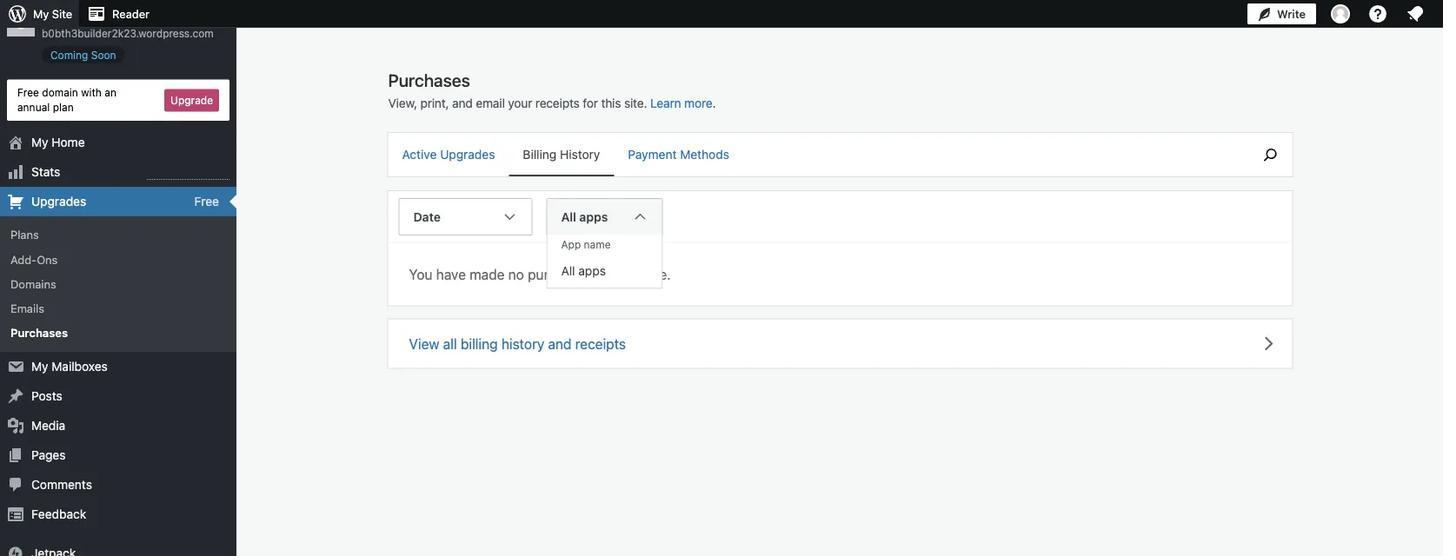 Task type: describe. For each thing, give the bounding box(es) containing it.
an
[[105, 87, 116, 99]]

and inside purchases view, print, and email your receipts for this site. learn more .
[[452, 96, 473, 110]]

email
[[476, 96, 505, 110]]

1 all apps from the top
[[561, 210, 608, 224]]

none search field inside purchases main content
[[1249, 133, 1293, 177]]

comments link
[[0, 470, 237, 500]]

this inside purchases view, print, and email your receipts for this site. learn more .
[[601, 96, 621, 110]]

write
[[1277, 7, 1306, 20]]

have
[[436, 266, 466, 283]]

purchases for purchases
[[10, 326, 68, 339]]

learn more link
[[650, 96, 713, 110]]

emails link
[[0, 296, 237, 321]]

apps inside the all apps "link"
[[579, 263, 606, 278]]

you
[[409, 266, 433, 283]]

history
[[560, 147, 600, 162]]

comments
[[31, 478, 92, 492]]

purchases
[[528, 266, 593, 283]]

billing history
[[523, 147, 600, 162]]

all
[[443, 336, 457, 352]]

coming soon
[[50, 49, 116, 61]]

1 vertical spatial for
[[597, 266, 614, 283]]

add-
[[10, 253, 37, 266]]

free for free
[[194, 194, 219, 209]]

active upgrades
[[402, 147, 495, 162]]

emails
[[10, 302, 44, 315]]

1 vertical spatial upgrades
[[31, 194, 86, 209]]

pages
[[31, 448, 66, 463]]

print,
[[420, 96, 449, 110]]

payment methods link
[[614, 133, 743, 175]]

my for my home
[[31, 135, 48, 150]]

site. inside purchases view, print, and email your receipts for this site. learn more .
[[624, 96, 647, 110]]

free for free domain with an annual plan
[[17, 87, 39, 99]]

1 vertical spatial and
[[548, 336, 572, 352]]

media link
[[0, 411, 237, 441]]

annual plan
[[17, 101, 74, 113]]

my site
[[33, 7, 72, 20]]

receipts inside purchases view, print, and email your receipts for this site. learn more .
[[536, 96, 580, 110]]

1 vertical spatial this
[[618, 266, 641, 283]]

b0bth3builder2k23.wordpress.com
[[42, 27, 214, 39]]

.
[[713, 96, 716, 110]]

write link
[[1248, 0, 1316, 28]]

all apps inside "link"
[[561, 263, 606, 278]]

1 all from the top
[[561, 210, 576, 224]]

free domain with an annual plan
[[17, 87, 116, 113]]

methods
[[680, 147, 729, 162]]

no
[[508, 266, 524, 283]]

history
[[502, 336, 545, 352]]

payment methods
[[628, 147, 729, 162]]

add-ons link
[[0, 247, 237, 272]]

domains
[[10, 277, 56, 290]]

your
[[508, 96, 532, 110]]

view,
[[388, 96, 417, 110]]

posts
[[31, 389, 62, 404]]

my for my site
[[33, 7, 49, 20]]

title
[[67, 9, 91, 23]]



Task type: locate. For each thing, give the bounding box(es) containing it.
free
[[17, 87, 39, 99], [194, 194, 219, 209]]

learn more
[[650, 96, 713, 110]]

menu containing active upgrades
[[388, 133, 1240, 177]]

purchases inside 'link'
[[10, 326, 68, 339]]

my left home
[[31, 135, 48, 150]]

payment
[[628, 147, 677, 162]]

feedback link
[[0, 500, 237, 530]]

view all billing history and receipts
[[409, 336, 626, 352]]

1 horizontal spatial free
[[194, 194, 219, 209]]

feedback
[[31, 507, 86, 522]]

1 vertical spatial all apps
[[561, 263, 606, 278]]

2 all from the top
[[561, 263, 575, 278]]

1 horizontal spatial purchases
[[388, 70, 470, 90]]

1 vertical spatial my
[[31, 135, 48, 150]]

for down name
[[597, 266, 614, 283]]

0 vertical spatial receipts
[[536, 96, 580, 110]]

all up app
[[561, 210, 576, 224]]

0 vertical spatial and
[[452, 96, 473, 110]]

site left "title"
[[42, 9, 63, 23]]

purchases for purchases view, print, and email your receipts for this site. learn more .
[[388, 70, 470, 90]]

0 vertical spatial site.
[[624, 96, 647, 110]]

reader link
[[79, 0, 156, 28]]

0 horizontal spatial upgrades
[[31, 194, 86, 209]]

all
[[561, 210, 576, 224], [561, 263, 575, 278]]

upgrade
[[171, 94, 213, 106]]

upgrade button
[[164, 89, 219, 112]]

my home
[[31, 135, 85, 150]]

1 vertical spatial free
[[194, 194, 219, 209]]

this
[[601, 96, 621, 110], [618, 266, 641, 283]]

my site link
[[0, 0, 79, 28]]

posts link
[[0, 382, 237, 411]]

purchases link
[[0, 321, 237, 345]]

my mailboxes link
[[0, 352, 237, 382]]

all inside "link"
[[561, 263, 575, 278]]

0 vertical spatial all apps
[[561, 210, 608, 224]]

0 vertical spatial for
[[583, 96, 598, 110]]

None search field
[[1249, 133, 1293, 177]]

0 vertical spatial free
[[17, 87, 39, 99]]

receipts
[[536, 96, 580, 110], [575, 336, 626, 352]]

1 vertical spatial receipts
[[575, 336, 626, 352]]

help image
[[1368, 3, 1389, 24]]

name
[[584, 239, 611, 251]]

1 horizontal spatial and
[[548, 336, 572, 352]]

reader
[[112, 7, 149, 20]]

upgrades
[[440, 147, 495, 162], [31, 194, 86, 209]]

1 vertical spatial site.
[[645, 266, 671, 283]]

purchases
[[388, 70, 470, 90], [10, 326, 68, 339]]

mailboxes
[[52, 360, 108, 374]]

date button
[[399, 198, 533, 556]]

all apps list box
[[546, 235, 663, 289]]

highest hourly views 0 image
[[147, 169, 230, 180]]

domain
[[42, 87, 78, 99]]

plans
[[10, 228, 39, 241]]

1 vertical spatial all
[[561, 263, 575, 278]]

home
[[52, 135, 85, 150]]

site
[[52, 7, 72, 20], [42, 9, 63, 23]]

my
[[33, 7, 49, 20], [31, 135, 48, 150], [31, 360, 48, 374]]

for up history
[[583, 96, 598, 110]]

my mailboxes
[[31, 360, 108, 374]]

img image
[[7, 545, 24, 556]]

upgrades right active
[[440, 147, 495, 162]]

all apps
[[561, 210, 608, 224], [561, 263, 606, 278]]

site.
[[624, 96, 647, 110], [645, 266, 671, 283]]

domains link
[[0, 272, 237, 296]]

1 horizontal spatial upgrades
[[440, 147, 495, 162]]

manage your notifications image
[[1405, 3, 1426, 24]]

0 vertical spatial purchases
[[388, 70, 470, 90]]

coming
[[50, 49, 88, 61]]

for
[[583, 96, 598, 110], [597, 266, 614, 283]]

site title b0bth3builder2k23.wordpress.com
[[42, 9, 214, 39]]

and right print,
[[452, 96, 473, 110]]

purchases up print,
[[388, 70, 470, 90]]

0 horizontal spatial purchases
[[10, 326, 68, 339]]

app name
[[561, 239, 611, 251]]

with
[[81, 87, 102, 99]]

my profile image
[[1331, 4, 1350, 23]]

2 vertical spatial my
[[31, 360, 48, 374]]

0 horizontal spatial and
[[452, 96, 473, 110]]

open search image
[[1249, 144, 1293, 165]]

active
[[402, 147, 437, 162]]

0 vertical spatial apps
[[579, 210, 608, 224]]

plans link
[[0, 223, 237, 247]]

0 vertical spatial this
[[601, 96, 621, 110]]

purchases main content
[[388, 69, 1293, 556]]

my for my mailboxes
[[31, 360, 48, 374]]

and right the history
[[548, 336, 572, 352]]

soon
[[91, 49, 116, 61]]

upgrades inside menu
[[440, 147, 495, 162]]

view all billing history and receipts link
[[388, 320, 1293, 368]]

free up annual plan
[[17, 87, 39, 99]]

pages link
[[0, 441, 237, 470]]

receipts inside view all billing history and receipts link
[[575, 336, 626, 352]]

2 all apps from the top
[[561, 263, 606, 278]]

purchases down emails in the left bottom of the page
[[10, 326, 68, 339]]

site up coming
[[52, 7, 72, 20]]

0 vertical spatial upgrades
[[440, 147, 495, 162]]

stats
[[31, 165, 60, 179]]

apps down name
[[579, 263, 606, 278]]

view
[[409, 336, 440, 352]]

date
[[413, 210, 441, 224]]

you have made no purchases for this site.
[[409, 266, 671, 283]]

app
[[561, 239, 581, 251]]

for inside purchases view, print, and email your receipts for this site. learn more .
[[583, 96, 598, 110]]

stats link
[[0, 157, 237, 187]]

0 vertical spatial all
[[561, 210, 576, 224]]

and
[[452, 96, 473, 110], [548, 336, 572, 352]]

active upgrades link
[[388, 133, 509, 175]]

ons
[[37, 253, 58, 266]]

all apps link
[[547, 253, 662, 288]]

0 horizontal spatial free
[[17, 87, 39, 99]]

billing
[[461, 336, 498, 352]]

my left "title"
[[33, 7, 49, 20]]

purchases inside purchases view, print, and email your receipts for this site. learn more .
[[388, 70, 470, 90]]

purchases view, print, and email your receipts for this site. learn more .
[[388, 70, 716, 110]]

made
[[470, 266, 505, 283]]

receipts right your at top
[[536, 96, 580, 110]]

0 vertical spatial my
[[33, 7, 49, 20]]

receipts down the all apps "link"
[[575, 336, 626, 352]]

menu
[[388, 133, 1240, 177]]

free down highest hourly views 0 image
[[194, 194, 219, 209]]

apps
[[579, 210, 608, 224], [579, 263, 606, 278]]

menu inside purchases main content
[[388, 133, 1240, 177]]

my up posts
[[31, 360, 48, 374]]

all apps down app name
[[561, 263, 606, 278]]

1 vertical spatial apps
[[579, 263, 606, 278]]

upgrades down stats
[[31, 194, 86, 209]]

free inside 'free domain with an annual plan'
[[17, 87, 39, 99]]

1 vertical spatial purchases
[[10, 326, 68, 339]]

add-ons
[[10, 253, 58, 266]]

all apps up app name
[[561, 210, 608, 224]]

my home link
[[0, 128, 237, 157]]

apps up name
[[579, 210, 608, 224]]

billing history link
[[509, 133, 614, 175]]

media
[[31, 419, 65, 433]]

all down app
[[561, 263, 575, 278]]

billing
[[523, 147, 557, 162]]

site inside site title b0bth3builder2k23.wordpress.com
[[42, 9, 63, 23]]



Task type: vqa. For each thing, say whether or not it's contained in the screenshot.
main content
no



